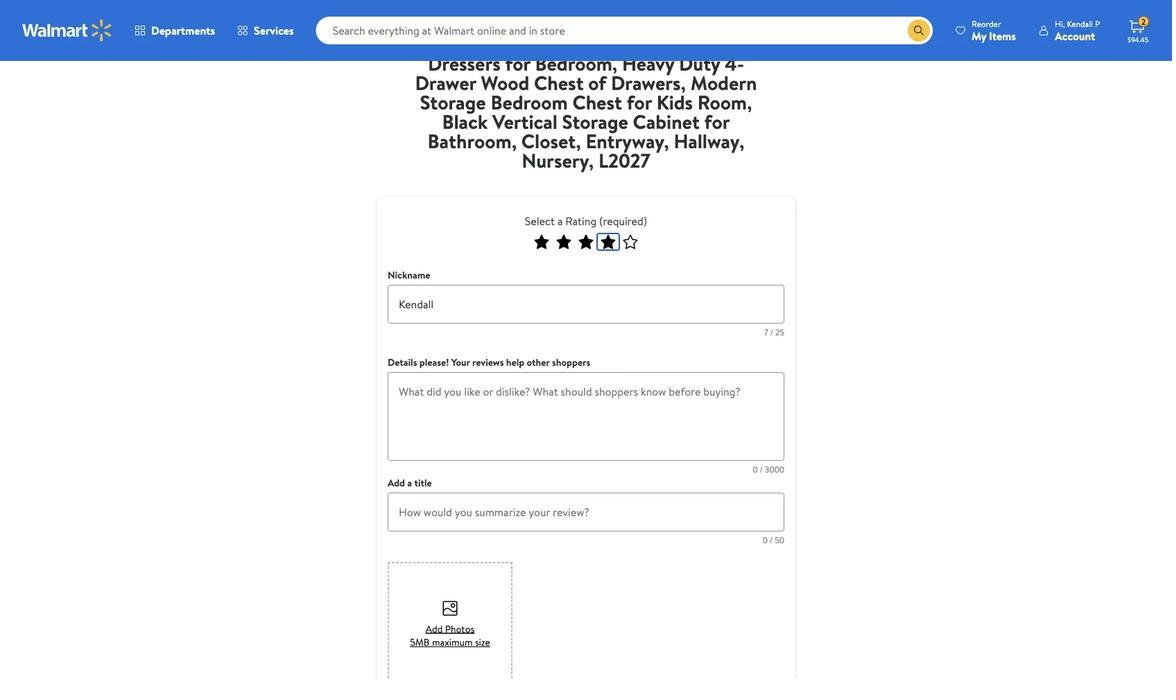 Task type: describe. For each thing, give the bounding box(es) containing it.
size
[[475, 636, 490, 650]]

4-
[[725, 50, 745, 77]]

0 vertical spatial /
[[771, 326, 774, 338]]

closet,
[[522, 127, 581, 154]]

hallway,
[[674, 127, 745, 154]]

reviews
[[473, 356, 504, 369]]

add a title
[[388, 477, 432, 490]]

(required)
[[600, 214, 647, 229]]

services button
[[226, 14, 305, 47]]

nursery,
[[522, 147, 594, 174]]

1 horizontal spatial for
[[627, 88, 652, 116]]

select
[[525, 214, 555, 229]]

chest left of
[[534, 69, 584, 96]]

items
[[990, 28, 1016, 43]]

kendall
[[1067, 18, 1094, 29]]

dressers for bedroom, heavy duty 4- drawer wood chest of drawers, modern storage bedroom chest for kids room, black vertical storage cabinet for bathroom, closet, entryway, hallway, nursery, l2027
[[415, 50, 757, 174]]

departments button
[[124, 14, 226, 47]]

1 horizontal spatial storage
[[562, 108, 629, 135]]

add for photos
[[426, 623, 443, 636]]

drawers,
[[611, 69, 686, 96]]

l2027
[[599, 147, 651, 174]]

0 horizontal spatial for
[[506, 50, 531, 77]]

$94.45
[[1128, 35, 1149, 44]]

search icon image
[[914, 25, 925, 36]]

7 / 25
[[764, 326, 785, 338]]

0 / 3000
[[753, 464, 785, 476]]

services
[[254, 23, 294, 38]]

details
[[388, 356, 417, 369]]

vertical
[[493, 108, 558, 135]]

bedroom
[[491, 88, 568, 116]]

heavy
[[622, 50, 675, 77]]

shoppers
[[552, 356, 591, 369]]

account
[[1055, 28, 1096, 43]]

nickname
[[388, 269, 430, 282]]

please!
[[420, 356, 449, 369]]

details please! your reviews help other shoppers
[[388, 356, 591, 369]]

walmart image
[[22, 19, 112, 42]]

reorder my items
[[972, 18, 1016, 43]]

2
[[1142, 16, 1146, 28]]

50
[[775, 535, 785, 546]]

your
[[451, 356, 470, 369]]

Nickname text field
[[388, 285, 785, 324]]



Task type: vqa. For each thing, say whether or not it's contained in the screenshot.


Task type: locate. For each thing, give the bounding box(es) containing it.
cabinet
[[633, 108, 700, 135]]

7
[[764, 326, 769, 338]]

1 vertical spatial a
[[408, 477, 412, 490]]

help
[[506, 356, 525, 369]]

p
[[1096, 18, 1100, 29]]

title
[[415, 477, 432, 490]]

drawer
[[415, 69, 477, 96]]

0 horizontal spatial add
[[388, 477, 405, 490]]

black
[[442, 108, 488, 135]]

rating
[[566, 214, 597, 229]]

room,
[[698, 88, 753, 116]]

0 for add a title
[[763, 535, 768, 546]]

reorder
[[972, 18, 1002, 29]]

/
[[771, 326, 774, 338], [760, 464, 763, 476], [770, 535, 773, 546]]

wood
[[481, 69, 530, 96]]

for up bedroom
[[506, 50, 531, 77]]

0
[[753, 464, 758, 476], [763, 535, 768, 546]]

1 vertical spatial 0
[[763, 535, 768, 546]]

0 horizontal spatial storage
[[420, 88, 486, 116]]

add left title
[[388, 477, 405, 490]]

hi,
[[1055, 18, 1065, 29]]

a for add
[[408, 477, 412, 490]]

departments
[[151, 23, 215, 38]]

1 horizontal spatial 0
[[763, 535, 768, 546]]

/ left 50
[[770, 535, 773, 546]]

duty
[[679, 50, 720, 77]]

Add a title text field
[[388, 493, 785, 532]]

maximum
[[432, 636, 473, 650]]

/ right 7
[[771, 326, 774, 338]]

photos
[[445, 623, 475, 636]]

1 vertical spatial add
[[426, 623, 443, 636]]

dressers
[[428, 50, 501, 77]]

for left kids
[[627, 88, 652, 116]]

add left the photos
[[426, 623, 443, 636]]

write a review for dressers for bedroom, heavy duty 4-drawer wood chest of drawers, modern storage bedroom chest for kids room, black vertical storage cabinet for bathroom, closet, entryway, hallway, nursery, l2027 element
[[409, 50, 764, 181]]

a for select
[[558, 214, 563, 229]]

for down modern
[[705, 108, 730, 135]]

chest down bedroom,
[[573, 88, 622, 116]]

a right select
[[558, 214, 563, 229]]

0 vertical spatial add
[[388, 477, 405, 490]]

kids
[[657, 88, 693, 116]]

entryway,
[[586, 127, 669, 154]]

Search search field
[[316, 17, 933, 44]]

1 vertical spatial /
[[760, 464, 763, 476]]

storage down dressers at left top
[[420, 88, 486, 116]]

select a rating (required)
[[525, 214, 647, 229]]

hi, kendall p account
[[1055, 18, 1100, 43]]

of
[[589, 69, 607, 96]]

0 vertical spatial a
[[558, 214, 563, 229]]

0 vertical spatial 0
[[753, 464, 758, 476]]

/ left 3000
[[760, 464, 763, 476]]

add for a
[[388, 477, 405, 490]]

2 horizontal spatial for
[[705, 108, 730, 135]]

for
[[506, 50, 531, 77], [627, 88, 652, 116], [705, 108, 730, 135]]

my
[[972, 28, 987, 43]]

add photos 5mb maximum size
[[410, 623, 490, 650]]

/ for title
[[770, 535, 773, 546]]

0 horizontal spatial 0
[[753, 464, 758, 476]]

5mb
[[410, 636, 430, 650]]

0 for details please! your reviews help other shoppers
[[753, 464, 758, 476]]

0 / 50
[[763, 535, 785, 546]]

bedroom,
[[535, 50, 618, 77]]

storage down of
[[562, 108, 629, 135]]

3000
[[765, 464, 785, 476]]

1 horizontal spatial add
[[426, 623, 443, 636]]

add inside 'add photos 5mb maximum size'
[[426, 623, 443, 636]]

a left title
[[408, 477, 412, 490]]

Details please! Your reviews help other shoppers text field
[[388, 373, 785, 461]]

other
[[527, 356, 550, 369]]

a
[[558, 214, 563, 229], [408, 477, 412, 490]]

25
[[776, 326, 785, 338]]

0 horizontal spatial a
[[408, 477, 412, 490]]

1 horizontal spatial a
[[558, 214, 563, 229]]

storage
[[420, 88, 486, 116], [562, 108, 629, 135]]

0 left 3000
[[753, 464, 758, 476]]

bathroom,
[[428, 127, 517, 154]]

/ for your
[[760, 464, 763, 476]]

add
[[388, 477, 405, 490], [426, 623, 443, 636]]

chest
[[534, 69, 584, 96], [573, 88, 622, 116]]

2 vertical spatial /
[[770, 535, 773, 546]]

modern
[[691, 69, 757, 96]]

0 left 50
[[763, 535, 768, 546]]

Walmart Site-Wide search field
[[316, 17, 933, 44]]



